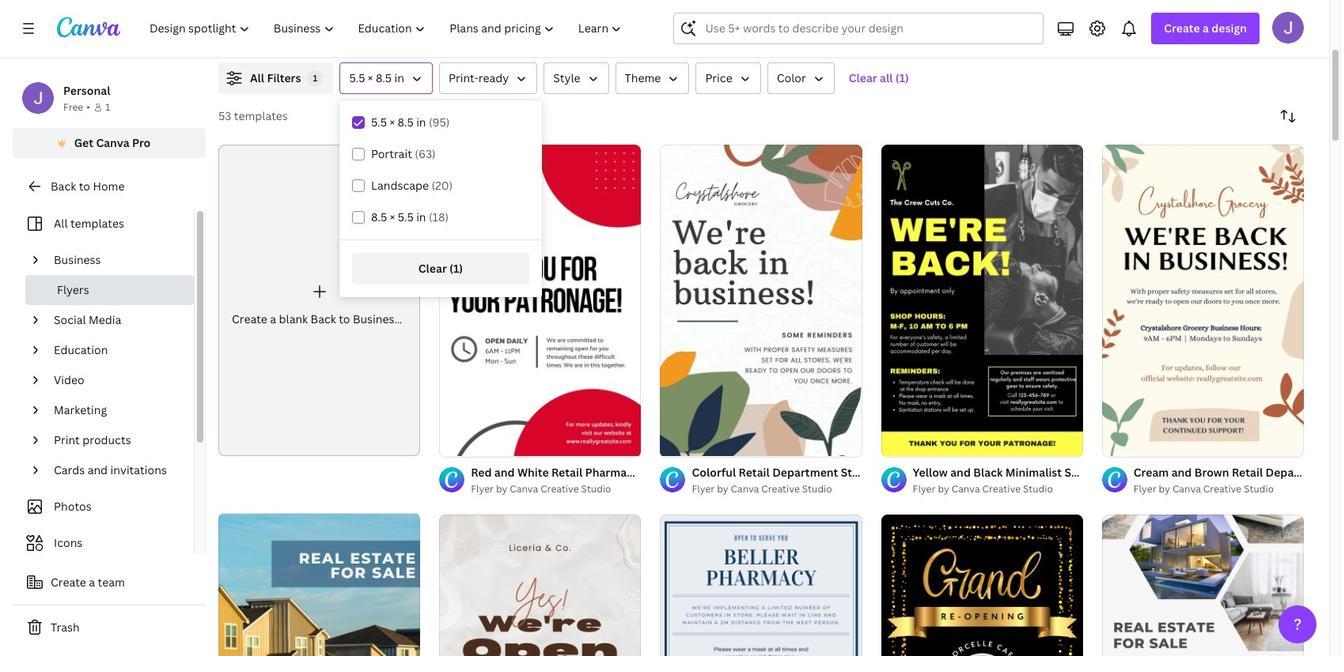 Task type: vqa. For each thing, say whether or not it's contained in the screenshot.
CREATORS YOU FOLLOW link
no



Task type: locate. For each thing, give the bounding box(es) containing it.
a left design
[[1203, 21, 1209, 36]]

1 horizontal spatial 5.5
[[371, 115, 387, 130]]

retail right white
[[552, 465, 583, 480]]

0 vertical spatial 8.5
[[376, 70, 392, 85]]

flyers right salon
[[1098, 465, 1130, 480]]

0 vertical spatial all
[[250, 70, 264, 85]]

2 vertical spatial 8.5
[[371, 210, 387, 225]]

2 studio from the left
[[802, 482, 832, 496]]

5.5 down landscape
[[398, 210, 414, 225]]

Sort by button
[[1273, 101, 1304, 132]]

•
[[86, 101, 90, 114]]

0 horizontal spatial 1 of 2
[[450, 438, 473, 450]]

3 1 of 2 from the left
[[1113, 438, 1136, 450]]

1 of 2 for colorful
[[671, 438, 694, 450]]

2 for red
[[468, 438, 473, 450]]

1 horizontal spatial and
[[494, 465, 515, 480]]

to inside "colorful retail department store back to business flyers flyer by canva creative studio"
[[902, 465, 913, 480]]

2 by from the left
[[717, 482, 729, 496]]

0 horizontal spatial a
[[89, 575, 95, 590]]

cards
[[54, 463, 85, 478]]

and for yellow
[[951, 465, 971, 480]]

to
[[79, 179, 90, 194], [339, 312, 350, 327], [671, 465, 682, 480], [902, 465, 913, 480]]

all for all templates
[[54, 216, 68, 231]]

1 horizontal spatial all
[[250, 70, 264, 85]]

black gold luxury re-opening back to business flyer image
[[881, 515, 1083, 657]]

2 creative from the left
[[762, 482, 800, 496]]

all
[[250, 70, 264, 85], [54, 216, 68, 231]]

0 vertical spatial (1)
[[896, 70, 909, 85]]

1 horizontal spatial 1 of 2 link
[[660, 145, 862, 457]]

2 flyer by canva creative studio link from the left
[[692, 482, 862, 497]]

a for team
[[89, 575, 95, 590]]

templates for all templates
[[70, 216, 124, 231]]

1 vertical spatial templates
[[70, 216, 124, 231]]

red
[[471, 465, 492, 480]]

pharmacy
[[585, 465, 639, 480]]

to inside red and white retail pharmacy back to business flyers flyer by canva creative studio
[[671, 465, 682, 480]]

2 vertical spatial a
[[89, 575, 95, 590]]

None search field
[[674, 13, 1044, 44]]

1 2 from the left
[[468, 438, 473, 450]]

and right red
[[494, 465, 515, 480]]

all left filters
[[250, 70, 264, 85]]

1 1 of 2 link from the left
[[439, 145, 641, 457]]

a
[[1203, 21, 1209, 36], [270, 312, 276, 327], [89, 575, 95, 590]]

× down landscape
[[390, 210, 395, 225]]

back inside "colorful retail department store back to business flyers flyer by canva creative studio"
[[873, 465, 899, 480]]

flyer inside yellow and black minimalist salon flyers flyer by canva creative studio
[[913, 482, 936, 496]]

3 by from the left
[[938, 482, 950, 496]]

0 horizontal spatial of
[[457, 438, 466, 450]]

1 vertical spatial clear
[[418, 261, 447, 276]]

and inside red and white retail pharmacy back to business flyers flyer by canva creative studio
[[494, 465, 515, 480]]

1 flyer by canva creative studio link from the left
[[471, 482, 641, 497]]

flyers left department
[[735, 465, 768, 480]]

and inside yellow and black minimalist salon flyers flyer by canva creative studio
[[951, 465, 971, 480]]

media
[[89, 313, 121, 328]]

clear down (18)
[[418, 261, 447, 276]]

5.5 × 8.5 in button
[[340, 63, 433, 94]]

by inside yellow and black minimalist salon flyers flyer by canva creative studio
[[938, 482, 950, 496]]

2 vertical spatial 5.5
[[398, 210, 414, 225]]

flyer by canva creative studio link for department
[[692, 482, 862, 497]]

create inside button
[[51, 575, 86, 590]]

8.5 up portrait (63)
[[398, 115, 414, 130]]

templates for 53 templates
[[234, 108, 288, 123]]

2 of from the left
[[678, 438, 687, 450]]

2 horizontal spatial a
[[1203, 21, 1209, 36]]

of for colorful retail department store back to business flyers
[[678, 438, 687, 450]]

flyer by canva creative studio
[[1134, 482, 1274, 496]]

0 horizontal spatial create
[[51, 575, 86, 590]]

5.5 for 5.5 × 8.5 in
[[349, 70, 365, 85]]

cards and invitations link
[[47, 456, 184, 486]]

0 horizontal spatial 5.5
[[349, 70, 365, 85]]

flyers
[[57, 283, 89, 298], [735, 465, 768, 480], [966, 465, 998, 480], [1098, 465, 1130, 480]]

in left (95)
[[416, 115, 426, 130]]

create left design
[[1164, 21, 1200, 36]]

templates inside 'link'
[[70, 216, 124, 231]]

8.5 inside button
[[376, 70, 392, 85]]

0 horizontal spatial 2
[[468, 438, 473, 450]]

2 retail from the left
[[739, 465, 770, 480]]

back right store at bottom
[[873, 465, 899, 480]]

to right blank
[[339, 312, 350, 327]]

1 for third 1 of 2 "link"
[[1113, 438, 1118, 450]]

1 of 2
[[450, 438, 473, 450], [671, 438, 694, 450], [1113, 438, 1136, 450]]

5.5 inside 5.5 × 8.5 in button
[[349, 70, 365, 85]]

1 horizontal spatial of
[[678, 438, 687, 450]]

0 horizontal spatial clear
[[418, 261, 447, 276]]

marketing
[[54, 403, 107, 418]]

2 1 of 2 link from the left
[[660, 145, 862, 457]]

all templates
[[54, 216, 124, 231]]

trash link
[[13, 613, 206, 644]]

Search search field
[[706, 13, 1034, 44]]

create a blank back to business flyer element
[[218, 145, 429, 457]]

0 vertical spatial templates
[[234, 108, 288, 123]]

create for create a blank back to business flyer
[[232, 312, 267, 327]]

back right blank
[[311, 312, 336, 327]]

(63)
[[415, 146, 436, 161]]

clear left all
[[849, 70, 877, 85]]

templates right 53
[[234, 108, 288, 123]]

×
[[368, 70, 373, 85], [390, 115, 395, 130], [390, 210, 395, 225]]

1 creative from the left
[[541, 482, 579, 496]]

1 vertical spatial 8.5
[[398, 115, 414, 130]]

creative inside yellow and black minimalist salon flyers flyer by canva creative studio
[[983, 482, 1021, 496]]

clear for clear all (1)
[[849, 70, 877, 85]]

a inside create a blank back to business flyer element
[[270, 312, 276, 327]]

in up '5.5 × 8.5 in (95)'
[[395, 70, 404, 85]]

retail
[[552, 465, 583, 480], [739, 465, 770, 480]]

and for cards
[[88, 463, 108, 478]]

2 horizontal spatial 1 of 2 link
[[1102, 145, 1304, 457]]

create down icons
[[51, 575, 86, 590]]

1 vertical spatial ×
[[390, 115, 395, 130]]

studio inside red and white retail pharmacy back to business flyers flyer by canva creative studio
[[581, 482, 611, 496]]

4 by from the left
[[1159, 482, 1171, 496]]

studio inside "colorful retail department store back to business flyers flyer by canva creative studio"
[[802, 482, 832, 496]]

0 vertical spatial ×
[[368, 70, 373, 85]]

2 1 of 2 from the left
[[671, 438, 694, 450]]

canva
[[96, 135, 130, 150], [510, 482, 538, 496], [731, 482, 759, 496], [952, 482, 980, 496], [1173, 482, 1201, 496]]

1 vertical spatial create
[[232, 312, 267, 327]]

a left team
[[89, 575, 95, 590]]

business inside red and white retail pharmacy back to business flyers flyer by canva creative studio
[[685, 465, 732, 480]]

clear
[[849, 70, 877, 85], [418, 261, 447, 276]]

0 vertical spatial a
[[1203, 21, 1209, 36]]

in for 5.5 × 8.5 in (95)
[[416, 115, 426, 130]]

5.5 right 1 filter options selected element on the left top of page
[[349, 70, 365, 85]]

1 by from the left
[[496, 482, 508, 496]]

0 vertical spatial create
[[1164, 21, 1200, 36]]

all
[[880, 70, 893, 85]]

theme button
[[615, 63, 690, 94]]

back right pharmacy
[[642, 465, 668, 480]]

create a blank back to business flyer
[[232, 312, 429, 327]]

8.5 down landscape
[[371, 210, 387, 225]]

all inside all templates 'link'
[[54, 216, 68, 231]]

white
[[517, 465, 549, 480]]

templates down back to home at left
[[70, 216, 124, 231]]

0 horizontal spatial retail
[[552, 465, 583, 480]]

all filters
[[250, 70, 301, 85]]

clear inside button
[[849, 70, 877, 85]]

3 creative from the left
[[983, 482, 1021, 496]]

flyer inside red and white retail pharmacy back to business flyers flyer by canva creative studio
[[471, 482, 494, 496]]

to left home
[[79, 179, 90, 194]]

1 vertical spatial all
[[54, 216, 68, 231]]

back
[[51, 179, 76, 194], [311, 312, 336, 327], [642, 465, 668, 480], [873, 465, 899, 480]]

3 of from the left
[[1120, 438, 1129, 450]]

0 horizontal spatial all
[[54, 216, 68, 231]]

colorful
[[692, 465, 736, 480]]

canva inside button
[[96, 135, 130, 150]]

× inside button
[[368, 70, 373, 85]]

to left colorful
[[671, 465, 682, 480]]

flyers up social
[[57, 283, 89, 298]]

1 horizontal spatial (1)
[[896, 70, 909, 85]]

studio
[[581, 482, 611, 496], [802, 482, 832, 496], [1023, 482, 1053, 496], [1244, 482, 1274, 496]]

creative
[[541, 482, 579, 496], [762, 482, 800, 496], [983, 482, 1021, 496], [1204, 482, 1242, 496]]

5.5 up portrait
[[371, 115, 387, 130]]

1 of 2 link
[[439, 145, 641, 457], [660, 145, 862, 457], [1102, 145, 1304, 457]]

× down top level navigation element
[[368, 70, 373, 85]]

portrait (63)
[[371, 146, 436, 161]]

in left (18)
[[416, 210, 426, 225]]

retail inside "colorful retail department store back to business flyers flyer by canva creative studio"
[[739, 465, 770, 480]]

in inside button
[[395, 70, 404, 85]]

2 for colorful
[[689, 438, 694, 450]]

1 vertical spatial a
[[270, 312, 276, 327]]

0 horizontal spatial and
[[88, 463, 108, 478]]

a inside create a design dropdown button
[[1203, 21, 1209, 36]]

5.5 for 5.5 × 8.5 in (95)
[[371, 115, 387, 130]]

design
[[1212, 21, 1247, 36]]

2 horizontal spatial and
[[951, 465, 971, 480]]

2 horizontal spatial create
[[1164, 21, 1200, 36]]

all down back to home at left
[[54, 216, 68, 231]]

style
[[553, 70, 581, 85]]

(1)
[[896, 70, 909, 85], [450, 261, 463, 276]]

1 horizontal spatial 1 of 2
[[671, 438, 694, 450]]

all templates link
[[22, 209, 184, 239]]

business inside "colorful retail department store back to business flyers flyer by canva creative studio"
[[916, 465, 963, 480]]

to left 'yellow'
[[902, 465, 913, 480]]

1 horizontal spatial create
[[232, 312, 267, 327]]

0 vertical spatial 5.5
[[349, 70, 365, 85]]

1 vertical spatial 5.5
[[371, 115, 387, 130]]

black
[[974, 465, 1003, 480]]

1 horizontal spatial templates
[[234, 108, 288, 123]]

3 studio from the left
[[1023, 482, 1053, 496]]

marketing link
[[47, 396, 184, 426]]

flyers right 'yellow'
[[966, 465, 998, 480]]

canva inside yellow and black minimalist salon flyers flyer by canva creative studio
[[952, 482, 980, 496]]

0 horizontal spatial (1)
[[450, 261, 463, 276]]

of
[[457, 438, 466, 450], [678, 438, 687, 450], [1120, 438, 1129, 450]]

a inside create a team button
[[89, 575, 95, 590]]

print-ready button
[[439, 63, 538, 94]]

1 of from the left
[[457, 438, 466, 450]]

clear inside button
[[418, 261, 447, 276]]

create left blank
[[232, 312, 267, 327]]

1 retail from the left
[[552, 465, 583, 480]]

red and white retail pharmacy back to business flyers link
[[471, 464, 768, 482]]

landscape
[[371, 178, 429, 193]]

and left black
[[951, 465, 971, 480]]

creative inside red and white retail pharmacy back to business flyers flyer by canva creative studio
[[541, 482, 579, 496]]

filters
[[267, 70, 301, 85]]

2 2 from the left
[[689, 438, 694, 450]]

clear all (1) button
[[841, 63, 917, 94]]

creative inside "colorful retail department store back to business flyers flyer by canva creative studio"
[[762, 482, 800, 496]]

0 horizontal spatial templates
[[70, 216, 124, 231]]

5.5 × 8.5 in
[[349, 70, 404, 85]]

× up portrait
[[390, 115, 395, 130]]

in
[[395, 70, 404, 85], [416, 115, 426, 130], [416, 210, 426, 225]]

4 creative from the left
[[1204, 482, 1242, 496]]

and for red
[[494, 465, 515, 480]]

2 vertical spatial in
[[416, 210, 426, 225]]

free •
[[63, 101, 90, 114]]

1 horizontal spatial retail
[[739, 465, 770, 480]]

1 horizontal spatial clear
[[849, 70, 877, 85]]

a left blank
[[270, 312, 276, 327]]

back inside red and white retail pharmacy back to business flyers flyer by canva creative studio
[[642, 465, 668, 480]]

back up all templates in the left top of the page
[[51, 179, 76, 194]]

create inside dropdown button
[[1164, 21, 1200, 36]]

store
[[841, 465, 870, 480]]

8.5 down top level navigation element
[[376, 70, 392, 85]]

1
[[313, 72, 318, 84], [105, 101, 110, 114], [450, 438, 455, 450], [671, 438, 676, 450], [1113, 438, 1118, 450]]

1 studio from the left
[[581, 482, 611, 496]]

2
[[468, 438, 473, 450], [689, 438, 694, 450], [1131, 438, 1136, 450]]

1 for white 1 of 2 "link"
[[450, 438, 455, 450]]

2 vertical spatial ×
[[390, 210, 395, 225]]

create a team
[[51, 575, 125, 590]]

2 horizontal spatial 2
[[1131, 438, 1136, 450]]

1 horizontal spatial a
[[270, 312, 276, 327]]

flyer by canva creative studio link for white
[[471, 482, 641, 497]]

3 flyer by canva creative studio link from the left
[[913, 482, 1083, 497]]

(20)
[[432, 178, 453, 193]]

× for 8.5 × 5.5 in (18)
[[390, 210, 395, 225]]

2 horizontal spatial 1 of 2
[[1113, 438, 1136, 450]]

print
[[54, 433, 80, 448]]

0 vertical spatial in
[[395, 70, 404, 85]]

create a design button
[[1152, 13, 1260, 44]]

1 horizontal spatial 2
[[689, 438, 694, 450]]

2 vertical spatial create
[[51, 575, 86, 590]]

by
[[496, 482, 508, 496], [717, 482, 729, 496], [938, 482, 950, 496], [1159, 482, 1171, 496]]

video
[[54, 373, 84, 388]]

blank
[[279, 312, 308, 327]]

2 horizontal spatial of
[[1120, 438, 1129, 450]]

0 horizontal spatial 1 of 2 link
[[439, 145, 641, 457]]

and right cards
[[88, 463, 108, 478]]

4 flyer by canva creative studio link from the left
[[1134, 482, 1304, 497]]

1 vertical spatial (1)
[[450, 261, 463, 276]]

business
[[54, 252, 101, 267], [353, 312, 400, 327], [685, 465, 732, 480], [916, 465, 963, 480]]

clear all (1)
[[849, 70, 909, 85]]

0 vertical spatial clear
[[849, 70, 877, 85]]

trash
[[51, 620, 80, 636]]

1 vertical spatial in
[[416, 115, 426, 130]]

retail right colorful
[[739, 465, 770, 480]]

8.5
[[376, 70, 392, 85], [398, 115, 414, 130], [371, 210, 387, 225]]

colorful retail department store back to business flyers flyer by canva creative studio
[[692, 465, 998, 496]]

2 horizontal spatial 5.5
[[398, 210, 414, 225]]

flyer
[[403, 312, 429, 327], [471, 482, 494, 496], [692, 482, 715, 496], [913, 482, 936, 496], [1134, 482, 1157, 496]]

1 1 of 2 from the left
[[450, 438, 473, 450]]

photos link
[[22, 492, 184, 522]]

create
[[1164, 21, 1200, 36], [232, 312, 267, 327], [51, 575, 86, 590]]



Task type: describe. For each thing, give the bounding box(es) containing it.
3 2 from the left
[[1131, 438, 1136, 450]]

× for 5.5 × 8.5 in
[[368, 70, 373, 85]]

landscape (20)
[[371, 178, 453, 193]]

clear (1) button
[[352, 253, 529, 285]]

create for create a design
[[1164, 21, 1200, 36]]

social
[[54, 313, 86, 328]]

clear (1)
[[418, 261, 463, 276]]

flyers inside red and white retail pharmacy back to business flyers flyer by canva creative studio
[[735, 465, 768, 480]]

canva inside "colorful retail department store back to business flyers flyer by canva creative studio"
[[731, 482, 759, 496]]

(18)
[[429, 210, 449, 225]]

social media link
[[47, 305, 184, 336]]

8.5 for 5.5 × 8.5 in (95)
[[398, 115, 414, 130]]

print products link
[[47, 426, 184, 456]]

in for 5.5 × 8.5 in
[[395, 70, 404, 85]]

cards and invitations
[[54, 463, 167, 478]]

4 studio from the left
[[1244, 482, 1274, 496]]

portrait
[[371, 146, 412, 161]]

icons
[[54, 536, 83, 551]]

× for 5.5 × 8.5 in (95)
[[390, 115, 395, 130]]

1 for department's 1 of 2 "link"
[[671, 438, 676, 450]]

(1) inside button
[[450, 261, 463, 276]]

red and white retail pharmacy back to business flyers image
[[439, 145, 641, 457]]

flyers inside yellow and black minimalist salon flyers flyer by canva creative studio
[[1098, 465, 1130, 480]]

clear for clear (1)
[[418, 261, 447, 276]]

get
[[74, 135, 93, 150]]

flyer inside "colorful retail department store back to business flyers flyer by canva creative studio"
[[692, 482, 715, 496]]

print-ready
[[449, 70, 509, 85]]

team
[[98, 575, 125, 590]]

video link
[[47, 366, 184, 396]]

create for create a team
[[51, 575, 86, 590]]

1 of 2 for red
[[450, 438, 473, 450]]

of for red and white retail pharmacy back to business flyers
[[457, 438, 466, 450]]

yellow and black minimalist salon flyers link
[[913, 464, 1130, 482]]

blue and white simple real estate flyer image
[[218, 514, 420, 657]]

create a design
[[1164, 21, 1247, 36]]

back to home link
[[13, 171, 206, 203]]

1 of 2 link for department
[[660, 145, 862, 457]]

color button
[[767, 63, 835, 94]]

personal
[[63, 83, 110, 98]]

price button
[[696, 63, 761, 94]]

print-
[[449, 70, 479, 85]]

back to business flyers templates image
[[967, 0, 1304, 44]]

print products
[[54, 433, 131, 448]]

color
[[777, 70, 806, 85]]

red and white retail pharmacy back to business flyers flyer by canva creative studio
[[471, 465, 768, 496]]

free
[[63, 101, 83, 114]]

style button
[[544, 63, 609, 94]]

flyer by canva creative studio link for black
[[913, 482, 1083, 497]]

flyers inside "colorful retail department store back to business flyers flyer by canva creative studio"
[[966, 465, 998, 480]]

beige browm minimal aesthetic abstract we are open back to business flyer image
[[439, 515, 641, 657]]

products
[[83, 433, 131, 448]]

a for design
[[1203, 21, 1209, 36]]

create a team button
[[13, 567, 206, 599]]

price
[[705, 70, 733, 85]]

yellow and black minimalist salon flyers flyer by canva creative studio
[[913, 465, 1130, 496]]

education link
[[47, 336, 184, 366]]

canva inside red and white retail pharmacy back to business flyers flyer by canva creative studio
[[510, 482, 538, 496]]

53 templates
[[218, 108, 288, 123]]

colorful retail department store back to business flyers link
[[692, 464, 998, 482]]

jacob simon image
[[1273, 12, 1304, 44]]

top level navigation element
[[139, 13, 636, 44]]

business link
[[47, 245, 184, 275]]

5.5 × 8.5 in (95)
[[371, 115, 450, 130]]

colorful retail department store back to business flyers image
[[660, 145, 862, 457]]

(1) inside button
[[896, 70, 909, 85]]

1 filter options selected element
[[307, 70, 323, 86]]

social media
[[54, 313, 121, 328]]

create a blank back to business flyer link
[[218, 145, 429, 457]]

pro
[[132, 135, 151, 150]]

education
[[54, 343, 108, 358]]

yellow and black minimalist salon flyers image
[[881, 145, 1083, 457]]

get canva pro button
[[13, 128, 206, 158]]

department
[[773, 465, 838, 480]]

white and black simple real estate flyer image
[[1102, 515, 1304, 657]]

by inside "colorful retail department store back to business flyers flyer by canva creative studio"
[[717, 482, 729, 496]]

theme
[[625, 70, 661, 85]]

in for 8.5 × 5.5 in (18)
[[416, 210, 426, 225]]

8.5 × 5.5 in (18)
[[371, 210, 449, 225]]

minimalist
[[1006, 465, 1062, 480]]

1 of 2 link for white
[[439, 145, 641, 457]]

invitations
[[110, 463, 167, 478]]

all for all filters
[[250, 70, 264, 85]]

photos
[[54, 499, 92, 514]]

icons link
[[22, 529, 184, 559]]

by inside red and white retail pharmacy back to business flyers flyer by canva creative studio
[[496, 482, 508, 496]]

cream and brown retail department store back to business flyers image
[[1102, 145, 1304, 457]]

get canva pro
[[74, 135, 151, 150]]

retail inside red and white retail pharmacy back to business flyers flyer by canva creative studio
[[552, 465, 583, 480]]

53
[[218, 108, 231, 123]]

salon
[[1065, 465, 1095, 480]]

8.5 for 5.5 × 8.5 in
[[376, 70, 392, 85]]

back to home
[[51, 179, 125, 194]]

studio inside yellow and black minimalist salon flyers flyer by canva creative studio
[[1023, 482, 1053, 496]]

(95)
[[429, 115, 450, 130]]

ready
[[479, 70, 509, 85]]

home
[[93, 179, 125, 194]]

yellow
[[913, 465, 948, 480]]

3 1 of 2 link from the left
[[1102, 145, 1304, 457]]

blue retail pharmacy back to business flyers image
[[660, 515, 862, 657]]

a for blank
[[270, 312, 276, 327]]



